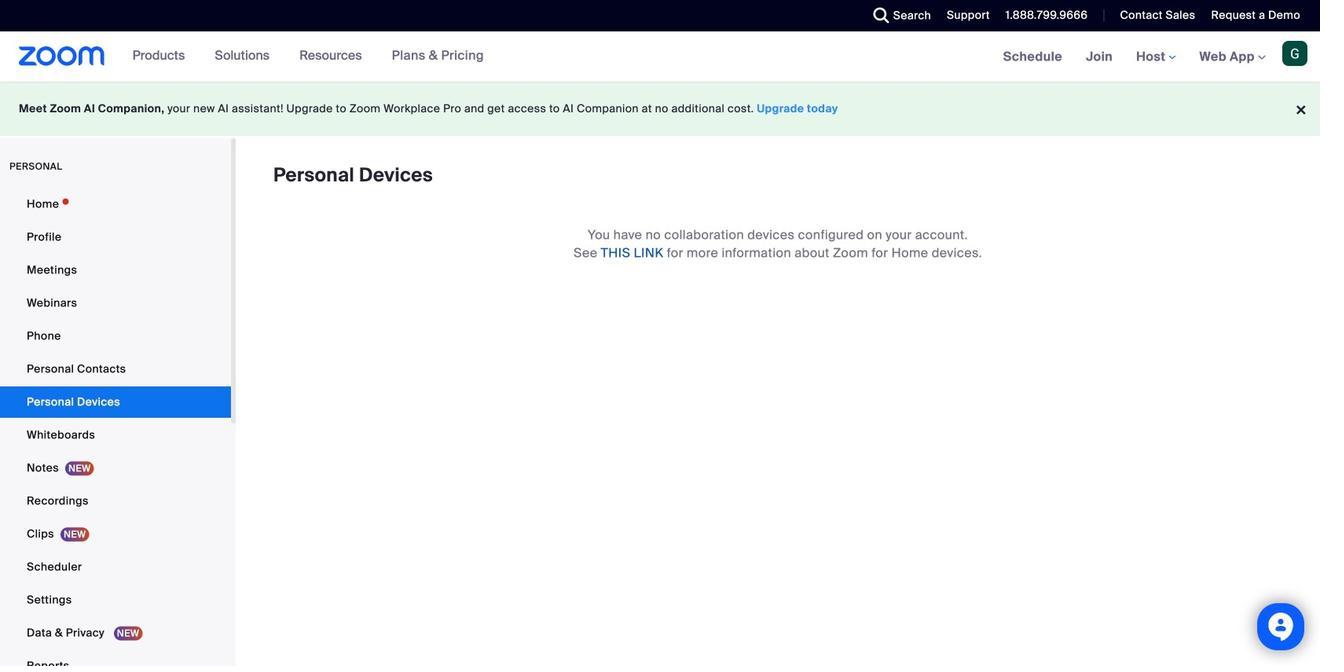 Task type: locate. For each thing, give the bounding box(es) containing it.
meetings navigation
[[992, 31, 1321, 83]]

footer
[[0, 82, 1321, 136]]

zoom logo image
[[19, 46, 105, 66]]

banner
[[0, 31, 1321, 83]]

profile picture image
[[1283, 41, 1308, 66]]



Task type: describe. For each thing, give the bounding box(es) containing it.
personal menu menu
[[0, 189, 231, 667]]

product information navigation
[[121, 31, 496, 82]]



Task type: vqa. For each thing, say whether or not it's contained in the screenshot.
2nd MENU ITEM from the top
no



